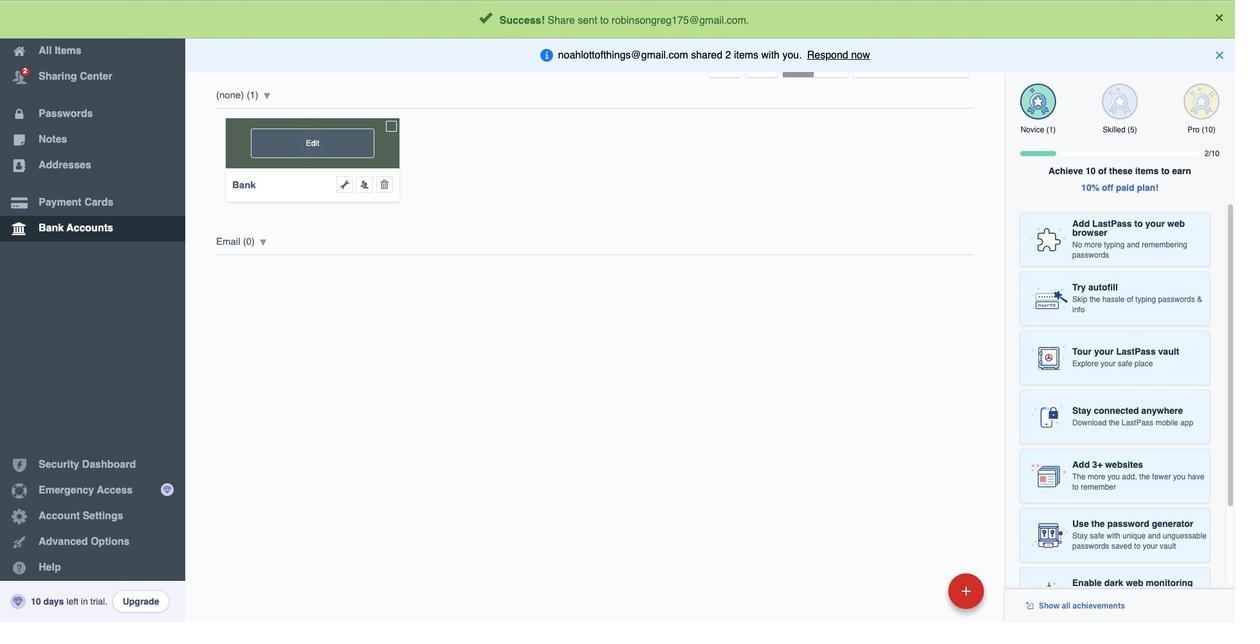 Task type: vqa. For each thing, say whether or not it's contained in the screenshot.
"LastPass" "image"
no



Task type: describe. For each thing, give the bounding box(es) containing it.
new item element
[[860, 573, 989, 610]]

Search search field
[[310, 5, 978, 33]]



Task type: locate. For each thing, give the bounding box(es) containing it.
vault options navigation
[[185, 39, 1005, 77]]

new item navigation
[[860, 570, 992, 623]]

alert
[[0, 0, 1235, 39]]

search my vault text field
[[310, 5, 978, 33]]

main navigation navigation
[[0, 0, 185, 623]]



